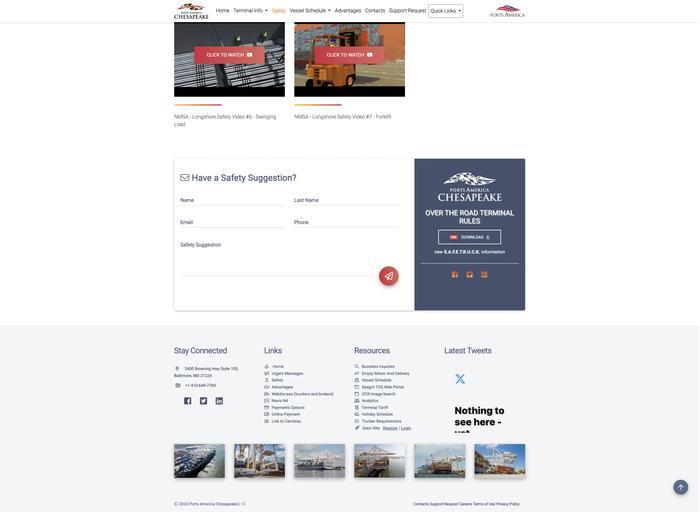 Task type: describe. For each thing, give the bounding box(es) containing it.
seagirt tos web portal
[[362, 385, 404, 390]]

holiday schedule
[[362, 412, 393, 417]]

credit card image
[[264, 406, 269, 410]]

inquiries
[[379, 364, 395, 369]]

ocr image search
[[362, 392, 396, 397]]

ocr
[[362, 392, 370, 397]]

analytics link
[[354, 399, 378, 403]]

0 vertical spatial vessel
[[290, 8, 304, 14]]

baltimore,
[[174, 373, 192, 378]]

video image for #7
[[294, 14, 405, 97]]

delivery
[[395, 371, 409, 376]]

0 horizontal spatial |
[[239, 502, 240, 507]]

home inside the home link
[[216, 8, 230, 14]]

arrow to bottom image
[[486, 235, 490, 239]]

contacts for contacts support request careers terms of use privacy policy
[[414, 502, 429, 507]]

register link
[[382, 426, 398, 431]]

watch for #6
[[228, 52, 244, 58]]

container storage image
[[264, 399, 269, 403]]

holiday schedule link
[[354, 412, 393, 417]]

4 - from the left
[[373, 114, 375, 120]]

1 horizontal spatial advantages
[[335, 8, 361, 14]]

go to top image
[[674, 480, 689, 495]]

business
[[362, 364, 378, 369]]

urgent messages link
[[264, 371, 303, 376]]

messages
[[285, 371, 303, 376]]

0 vertical spatial |
[[399, 426, 400, 431]]

stay
[[174, 346, 189, 356]]

credit card front image
[[264, 413, 269, 417]]

email
[[180, 220, 193, 226]]

use
[[489, 502, 495, 507]]

nmsa - longshore safety video #6 - swinging load
[[174, 114, 276, 127]]

phone
[[294, 220, 309, 226]]

holiday
[[362, 412, 376, 417]]

browser image for seagirt
[[354, 386, 359, 390]]

home link for urgent messages link
[[264, 364, 284, 369]]

contacts for contacts
[[365, 8, 385, 14]]

info
[[254, 8, 263, 14]]

terminal tariff link
[[354, 405, 388, 410]]

urgent messages
[[272, 371, 303, 376]]

terminal tariff
[[362, 405, 388, 410]]

seagirt tos web portal link
[[354, 385, 404, 390]]

21224
[[200, 373, 212, 378]]

the
[[445, 209, 458, 217]]

online
[[272, 412, 283, 417]]

(truckers
[[294, 392, 310, 397]]

login
[[401, 426, 411, 431]]

schedule for 'holiday schedule' link
[[377, 412, 393, 417]]

safety inside nmsa - longshore safety video #6 - swinging load
[[217, 114, 231, 120]]

download
[[461, 235, 484, 240]]

image
[[371, 392, 382, 397]]

safety link for the terminal info link
[[270, 4, 288, 17]]

latest
[[445, 346, 466, 356]]

0 vertical spatial schedule
[[306, 8, 326, 14]]

empty return and delivery
[[362, 371, 409, 376]]

empty
[[362, 371, 373, 376]]

bullhorn image
[[264, 372, 269, 376]]

suite
[[221, 367, 230, 371]]

Name text field
[[180, 193, 285, 206]]

last
[[294, 197, 304, 203]]

nmsa for nmsa - longshore safety video #7 - forklift
[[294, 114, 308, 120]]

careers
[[459, 502, 472, 507]]

information
[[482, 250, 505, 255]]

safety right "info"
[[272, 8, 286, 14]]

schedule for the rightmost vessel schedule link
[[375, 378, 391, 383]]

have
[[192, 173, 212, 183]]

1 horizontal spatial advantages link
[[333, 4, 363, 17]]

load
[[174, 121, 185, 127]]

return
[[374, 371, 386, 376]]

safety down urgent
[[272, 378, 283, 383]]

+1
[[185, 383, 190, 388]]

stay connected
[[174, 346, 227, 356]]

payment
[[284, 412, 300, 417]]

bells image
[[354, 413, 359, 417]]

support request
[[389, 8, 426, 14]]

contacts support request careers terms of use privacy policy
[[414, 502, 520, 507]]

1 horizontal spatial request
[[444, 502, 458, 507]]

link
[[272, 419, 279, 424]]

105,
[[231, 367, 238, 371]]

n4
[[283, 399, 288, 403]]

3 - from the left
[[310, 114, 311, 120]]

empty return and delivery link
[[354, 371, 409, 376]]

link to cameras link
[[264, 419, 301, 424]]

0 horizontal spatial facebook square image
[[184, 397, 191, 405]]

privacy
[[496, 502, 509, 507]]

hwy
[[212, 367, 220, 371]]

1 vertical spatial support
[[430, 502, 443, 507]]

410-
[[191, 383, 199, 388]]

privacy policy link
[[496, 499, 520, 510]]

map marker alt image
[[176, 367, 184, 371]]

navis n4
[[272, 399, 288, 403]]

camera image
[[264, 420, 269, 424]]

swinging
[[256, 114, 276, 120]]

click to watch link for #6
[[194, 47, 264, 64]]

over
[[426, 209, 443, 217]]

exchange image
[[354, 372, 359, 376]]

list alt image
[[354, 420, 359, 424]]

trucker
[[362, 419, 376, 424]]

nmsa for nmsa - longshore safety video #6 - swinging load
[[174, 114, 188, 120]]

cameras
[[285, 419, 301, 424]]

2400 broening hwy suite 105, baltimore, md 21224
[[174, 367, 238, 378]]

2023
[[179, 502, 188, 507]]

safety link for urgent messages link
[[264, 378, 283, 383]]

register
[[383, 426, 398, 431]]

forklift
[[376, 114, 391, 120]]

2 name from the left
[[305, 197, 319, 203]]

grain
[[362, 426, 372, 431]]

linkedin image
[[216, 397, 223, 405]]

analytics image
[[354, 399, 359, 403]]

webaccess (truckers and brokers) link
[[264, 392, 334, 397]]

new
[[435, 250, 443, 255]]

search image
[[354, 365, 359, 369]]

longshore for nmsa - longshore safety video #6 - swinging load
[[192, 114, 216, 120]]

tariff
[[379, 405, 388, 410]]

careers link
[[459, 499, 473, 510]]

user hard hat image
[[264, 379, 269, 383]]

seagirt
[[362, 385, 375, 390]]



Task type: vqa. For each thing, say whether or not it's contained in the screenshot.
'Support'
yes



Task type: locate. For each thing, give the bounding box(es) containing it.
0 horizontal spatial click to watch
[[207, 52, 244, 58]]

|
[[399, 426, 400, 431], [239, 502, 240, 507]]

urgent
[[272, 371, 284, 376]]

2 click from the left
[[327, 52, 340, 58]]

to right link on the left bottom of the page
[[280, 419, 284, 424]]

browser image inside ocr image search link
[[354, 392, 359, 396]]

video for #6
[[232, 114, 245, 120]]

rules
[[459, 217, 480, 225]]

trucker requirements
[[362, 419, 401, 424]]

webaccess
[[272, 392, 293, 397]]

browser image inside seagirt tos web portal link
[[354, 386, 359, 390]]

terminal info
[[234, 8, 264, 14]]

latest tweets
[[445, 346, 492, 356]]

0 vertical spatial support
[[389, 8, 407, 14]]

safety right a at the top
[[221, 173, 246, 183]]

1 horizontal spatial contacts
[[414, 502, 429, 507]]

request left quick
[[408, 8, 426, 14]]

facebook square image
[[452, 271, 458, 278], [184, 397, 191, 405]]

1 vertical spatial vessel
[[362, 378, 374, 383]]

longshore for nmsa - longshore safety video #7 - forklift
[[312, 114, 336, 120]]

1 horizontal spatial home link
[[264, 364, 284, 369]]

0 horizontal spatial vessel
[[290, 8, 304, 14]]

to for #6
[[221, 52, 227, 58]]

0 vertical spatial support request link
[[387, 4, 428, 17]]

pdf
[[451, 235, 457, 239]]

link to cameras
[[272, 419, 301, 424]]

0 vertical spatial twitter square image
[[467, 271, 473, 278]]

1 horizontal spatial vessel
[[362, 378, 374, 383]]

twitter square image left linkedin icon
[[467, 271, 473, 278]]

browser image down ship icon
[[354, 386, 359, 390]]

analytics
[[362, 399, 378, 403]]

1 horizontal spatial click to watch
[[327, 52, 364, 58]]

facebook square image down +1
[[184, 397, 191, 405]]

0 horizontal spatial home
[[216, 8, 230, 14]]

0 horizontal spatial video image
[[174, 14, 285, 97]]

1 horizontal spatial vessel schedule link
[[354, 378, 391, 383]]

2 horizontal spatial to
[[341, 52, 347, 58]]

click for #7
[[327, 52, 340, 58]]

nmsa
[[174, 114, 188, 120], [294, 114, 308, 120]]

online payment link
[[264, 412, 300, 417]]

1 horizontal spatial twitter square image
[[467, 271, 473, 278]]

click to watch for #6
[[207, 52, 244, 58]]

1 vertical spatial support request link
[[429, 499, 459, 510]]

online payment
[[272, 412, 300, 417]]

video left #7
[[352, 114, 365, 120]]

1 vertical spatial vessel schedule
[[362, 378, 391, 383]]

home link for the terminal info link
[[214, 4, 232, 17]]

support request link left quick
[[387, 4, 428, 17]]

home left "terminal info"
[[216, 8, 230, 14]]

1 horizontal spatial terminal
[[362, 405, 378, 410]]

tweets
[[467, 346, 492, 356]]

connected
[[190, 346, 227, 356]]

md
[[193, 373, 199, 378]]

safety link down urgent
[[264, 378, 283, 383]]

1 horizontal spatial name
[[305, 197, 319, 203]]

to left youtube icon
[[221, 52, 227, 58]]

1 horizontal spatial facebook square image
[[452, 271, 458, 278]]

terminal down analytics
[[362, 405, 378, 410]]

vessel
[[290, 8, 304, 14], [362, 378, 374, 383]]

1 - from the left
[[189, 114, 191, 120]]

truck container image
[[264, 392, 269, 396]]

Last Name text field
[[294, 193, 399, 206]]

watch for #7
[[348, 52, 364, 58]]

1 horizontal spatial longshore
[[312, 114, 336, 120]]

0 horizontal spatial video
[[232, 114, 245, 120]]

resources
[[354, 346, 390, 356]]

ocr image search link
[[354, 392, 396, 397]]

| left sign in icon
[[239, 502, 240, 507]]

links right quick
[[444, 8, 456, 14]]

7769
[[207, 383, 216, 388]]

suggestion?
[[248, 173, 297, 183]]

payments options
[[272, 405, 305, 410]]

new s.a.f.e.t.r.u.c.k. information
[[435, 250, 505, 255]]

webaccess (truckers and brokers)
[[272, 392, 334, 397]]

0 horizontal spatial advantages
[[272, 385, 293, 390]]

0 vertical spatial request
[[408, 8, 426, 14]]

0 vertical spatial terminal
[[234, 8, 253, 14]]

terminal
[[480, 209, 514, 217]]

1 horizontal spatial vessel schedule
[[362, 378, 391, 383]]

1 click to watch from the left
[[207, 52, 244, 58]]

0 horizontal spatial watch
[[228, 52, 244, 58]]

terms
[[473, 502, 484, 507]]

support
[[389, 8, 407, 14], [430, 502, 443, 507]]

click for #6
[[207, 52, 220, 58]]

1 horizontal spatial contacts link
[[413, 499, 429, 510]]

business inquiries link
[[354, 364, 395, 369]]

0 vertical spatial contacts link
[[363, 4, 387, 17]]

name up email
[[180, 197, 194, 203]]

1 vertical spatial schedule
[[375, 378, 391, 383]]

safety link right "info"
[[270, 4, 288, 17]]

1 horizontal spatial watch
[[348, 52, 364, 58]]

1 horizontal spatial links
[[444, 8, 456, 14]]

1 horizontal spatial video
[[352, 114, 365, 120]]

2 click to watch from the left
[[327, 52, 364, 58]]

649-
[[199, 383, 207, 388]]

-
[[189, 114, 191, 120], [253, 114, 254, 120], [310, 114, 311, 120], [373, 114, 375, 120]]

1 vertical spatial browser image
[[354, 392, 359, 396]]

of
[[485, 502, 488, 507]]

1 vertical spatial home link
[[264, 364, 284, 369]]

browser image for ocr
[[354, 392, 359, 396]]

0 vertical spatial vessel schedule
[[290, 8, 327, 14]]

2 video image from the left
[[294, 14, 405, 97]]

quick links
[[431, 8, 457, 14]]

1 vertical spatial twitter square image
[[200, 397, 207, 405]]

sign in image
[[241, 503, 245, 507]]

1 vertical spatial contacts
[[414, 502, 429, 507]]

home up urgent
[[273, 364, 284, 369]]

0 vertical spatial facebook square image
[[452, 271, 458, 278]]

0 horizontal spatial click to watch link
[[194, 47, 264, 64]]

twitter square image down 649- on the left of page
[[200, 397, 207, 405]]

1 vertical spatial home
[[273, 364, 284, 369]]

and
[[311, 392, 318, 397]]

0 horizontal spatial vessel schedule
[[290, 8, 327, 14]]

1 vertical spatial safety link
[[264, 378, 283, 383]]

0 horizontal spatial click
[[207, 52, 220, 58]]

1 click from the left
[[207, 52, 220, 58]]

video
[[232, 114, 245, 120], [352, 114, 365, 120]]

terms of use link
[[473, 499, 496, 510]]

1 vertical spatial advantages
[[272, 385, 293, 390]]

safety left #7
[[337, 114, 351, 120]]

1 video from the left
[[232, 114, 245, 120]]

to
[[221, 52, 227, 58], [341, 52, 347, 58], [280, 419, 284, 424]]

0 vertical spatial advantages
[[335, 8, 361, 14]]

1 horizontal spatial click
[[327, 52, 340, 58]]

home link up urgent
[[264, 364, 284, 369]]

2 - from the left
[[253, 114, 254, 120]]

0 horizontal spatial twitter square image
[[200, 397, 207, 405]]

0 vertical spatial advantages link
[[333, 4, 363, 17]]

| left login
[[399, 426, 400, 431]]

1 horizontal spatial support
[[430, 502, 443, 507]]

linkedin image
[[482, 271, 488, 278]]

safety left the suggestion on the left of page
[[180, 242, 195, 248]]

0 horizontal spatial contacts link
[[363, 4, 387, 17]]

youtube image
[[364, 52, 373, 57]]

support request link left the careers
[[429, 499, 459, 510]]

0 horizontal spatial nmsa
[[174, 114, 188, 120]]

0 horizontal spatial longshore
[[192, 114, 216, 120]]

1 vertical spatial facebook square image
[[184, 397, 191, 405]]

s.a.f.e.t.r.u.c.k.
[[444, 250, 480, 255]]

video image
[[174, 14, 285, 97], [294, 14, 405, 97]]

a
[[214, 173, 219, 183]]

0 vertical spatial safety link
[[270, 4, 288, 17]]

1 horizontal spatial support request link
[[429, 499, 459, 510]]

hand receiving image
[[264, 386, 269, 390]]

#7
[[366, 114, 372, 120]]

1 vertical spatial request
[[444, 502, 458, 507]]

options
[[291, 405, 305, 410]]

Phone text field
[[294, 216, 399, 228]]

quick
[[431, 8, 443, 14]]

video image for #6
[[174, 14, 285, 97]]

0 vertical spatial browser image
[[354, 386, 359, 390]]

file invoice image
[[354, 406, 359, 410]]

1 horizontal spatial click to watch link
[[315, 47, 385, 64]]

2400 broening hwy suite 105, baltimore, md 21224 link
[[174, 367, 238, 378]]

0 horizontal spatial terminal
[[234, 8, 253, 14]]

video inside nmsa - longshore safety video #6 - swinging load
[[232, 114, 245, 120]]

terminal for terminal info
[[234, 8, 253, 14]]

0 vertical spatial home
[[216, 8, 230, 14]]

suggestion
[[196, 242, 221, 248]]

grain site: register | login
[[362, 426, 411, 431]]

name right last
[[305, 197, 319, 203]]

0 vertical spatial links
[[444, 8, 456, 14]]

1 click to watch link from the left
[[194, 47, 264, 64]]

and
[[387, 371, 394, 376]]

click
[[207, 52, 220, 58], [327, 52, 340, 58]]

copyright image
[[174, 503, 178, 507]]

to left youtube image
[[341, 52, 347, 58]]

phone office image
[[176, 384, 185, 388]]

request left the careers
[[444, 502, 458, 507]]

to for #7
[[341, 52, 347, 58]]

1 video image from the left
[[174, 14, 285, 97]]

0 horizontal spatial request
[[408, 8, 426, 14]]

2 click to watch link from the left
[[315, 47, 385, 64]]

1 longshore from the left
[[192, 114, 216, 120]]

video left #6
[[232, 114, 245, 120]]

trucker requirements link
[[354, 419, 401, 424]]

payments options link
[[264, 405, 305, 410]]

1 vertical spatial links
[[264, 346, 282, 356]]

browser image up analytics icon
[[354, 392, 359, 396]]

0 horizontal spatial support request link
[[387, 4, 428, 17]]

ship image
[[354, 379, 359, 383]]

navis n4 link
[[264, 399, 288, 403]]

2 nmsa from the left
[[294, 114, 308, 120]]

click to watch link for #7
[[315, 47, 385, 64]]

1 name from the left
[[180, 197, 194, 203]]

longshore inside nmsa - longshore safety video #6 - swinging load
[[192, 114, 216, 120]]

1 vertical spatial contacts link
[[413, 499, 429, 510]]

0 vertical spatial vessel schedule link
[[288, 4, 333, 17]]

1 vertical spatial vessel schedule link
[[354, 378, 391, 383]]

road
[[460, 209, 478, 217]]

#6
[[246, 114, 252, 120]]

0 horizontal spatial links
[[264, 346, 282, 356]]

twitter square image
[[467, 271, 473, 278], [200, 397, 207, 405]]

2400
[[185, 367, 194, 371]]

0 vertical spatial contacts
[[365, 8, 385, 14]]

+1 410-649-7769
[[185, 383, 216, 388]]

2 vertical spatial schedule
[[377, 412, 393, 417]]

anchor image
[[264, 365, 269, 369]]

terminal left "info"
[[234, 8, 253, 14]]

1 horizontal spatial |
[[399, 426, 400, 431]]

2 longshore from the left
[[312, 114, 336, 120]]

broening
[[195, 367, 211, 371]]

0 horizontal spatial vessel schedule link
[[288, 4, 333, 17]]

facebook square image down the s.a.f.e.t.r.u.c.k.
[[452, 271, 458, 278]]

safety left #6
[[217, 114, 231, 120]]

over the road terminal rules
[[426, 209, 514, 225]]

2 browser image from the top
[[354, 392, 359, 396]]

0 horizontal spatial support
[[389, 8, 407, 14]]

1 horizontal spatial to
[[280, 419, 284, 424]]

1 browser image from the top
[[354, 386, 359, 390]]

last name
[[294, 197, 319, 203]]

web
[[384, 385, 392, 390]]

0 vertical spatial home link
[[214, 4, 232, 17]]

search
[[383, 392, 396, 397]]

0 horizontal spatial advantages link
[[264, 385, 293, 390]]

links
[[444, 8, 456, 14], [264, 346, 282, 356]]

terminal for terminal tariff
[[362, 405, 378, 410]]

seagirt terminal image
[[438, 173, 501, 201]]

nmsa - longshore safety video #7 - forklift
[[294, 114, 391, 120]]

+1 410-649-7769 link
[[174, 383, 216, 388]]

contacts
[[365, 8, 385, 14], [414, 502, 429, 507]]

click to watch
[[207, 52, 244, 58], [327, 52, 364, 58]]

1 vertical spatial terminal
[[362, 405, 378, 410]]

tos
[[376, 385, 383, 390]]

0 horizontal spatial contacts
[[365, 8, 385, 14]]

payments
[[272, 405, 290, 410]]

1 vertical spatial advantages link
[[264, 385, 293, 390]]

browser image
[[354, 386, 359, 390], [354, 392, 359, 396]]

youtube image
[[244, 52, 252, 57]]

1 nmsa from the left
[[174, 114, 188, 120]]

0 horizontal spatial home link
[[214, 4, 232, 17]]

Safety Suggestion text field
[[180, 238, 399, 276]]

2 video from the left
[[352, 114, 365, 120]]

nmsa inside nmsa - longshore safety video #6 - swinging load
[[174, 114, 188, 120]]

Email text field
[[180, 216, 285, 228]]

click to watch for #7
[[327, 52, 364, 58]]

2 watch from the left
[[348, 52, 364, 58]]

1 horizontal spatial home
[[273, 364, 284, 369]]

0 horizontal spatial to
[[221, 52, 227, 58]]

2023 ports america chesapeake |
[[178, 502, 241, 507]]

links up the anchor icon at the bottom of page
[[264, 346, 282, 356]]

portal
[[393, 385, 404, 390]]

requirements
[[377, 419, 401, 424]]

wheat image
[[354, 426, 360, 430]]

1 watch from the left
[[228, 52, 244, 58]]

0 horizontal spatial name
[[180, 197, 194, 203]]

contacts inside contacts link
[[365, 8, 385, 14]]

login link
[[401, 426, 411, 431]]

have a safety suggestion?
[[192, 173, 297, 183]]

home link left "terminal info"
[[214, 4, 232, 17]]

chesapeake
[[216, 502, 238, 507]]

1 vertical spatial |
[[239, 502, 240, 507]]

brokers)
[[319, 392, 334, 397]]

1 horizontal spatial nmsa
[[294, 114, 308, 120]]

1 horizontal spatial video image
[[294, 14, 405, 97]]

video for #7
[[352, 114, 365, 120]]



